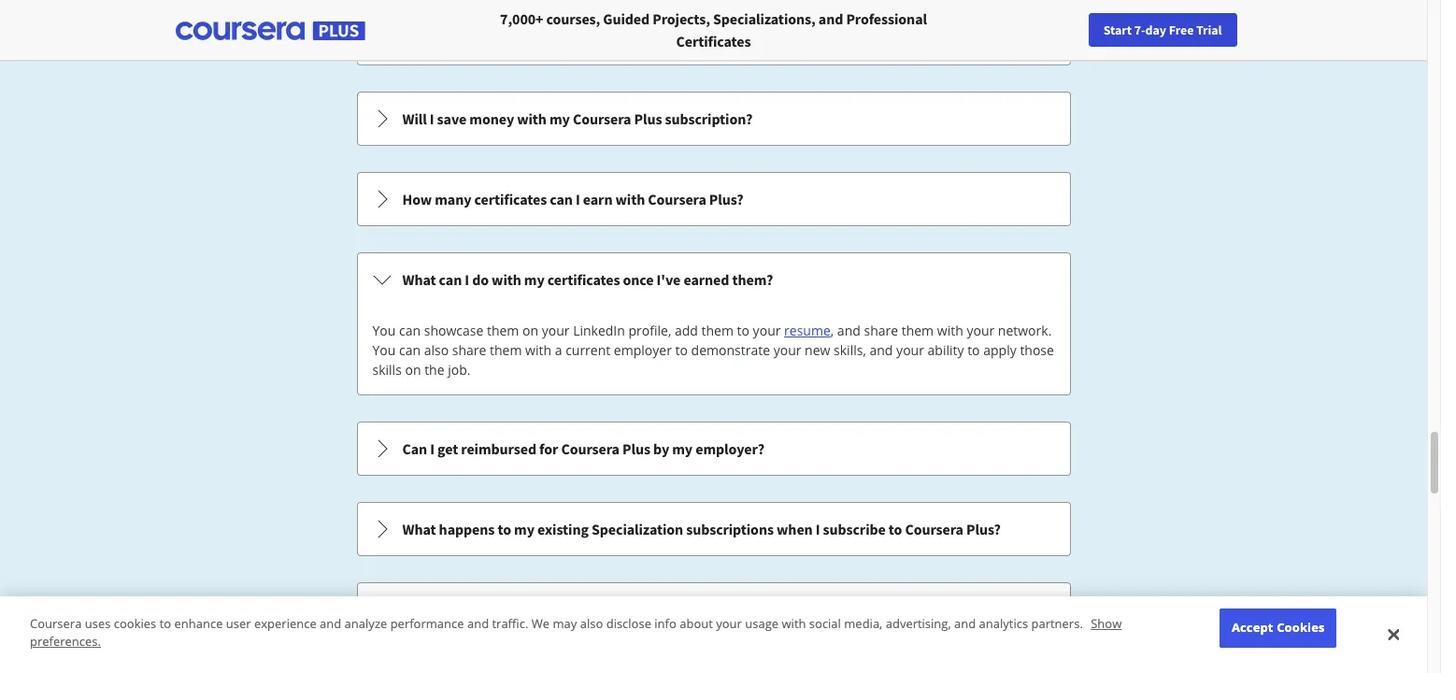 Task type: describe. For each thing, give the bounding box(es) containing it.
plus? inside 'dropdown button'
[[967, 520, 1001, 538]]

subscription?
[[665, 109, 753, 128]]

experience
[[254, 615, 317, 632]]

with left the a
[[525, 341, 552, 359]]

i right will
[[430, 109, 434, 128]]

media,
[[844, 615, 883, 632]]

find your new career link
[[1150, 19, 1286, 42]]

resume link
[[784, 322, 831, 339]]

we
[[532, 615, 550, 632]]

demonstrate
[[691, 341, 770, 359]]

the
[[425, 361, 445, 379]]

partners.
[[1032, 615, 1083, 632]]

subscriptions
[[686, 520, 774, 538]]

do
[[472, 270, 489, 289]]

on inside , and share them with your network. you can also share them with a current employer to demonstrate your new skills, and your ability to apply those skills on the job.
[[405, 361, 421, 379]]

to down add
[[675, 341, 688, 359]]

showcase
[[424, 322, 484, 339]]

what can i do with my certificates once i've earned them? button
[[358, 253, 1070, 306]]

i right 'when'
[[816, 520, 820, 538]]

i inside dropdown button
[[465, 270, 469, 289]]

and inside 7,000+ courses, guided projects, specializations, and professional certificates
[[819, 9, 844, 28]]

usage
[[745, 615, 779, 632]]

advertising,
[[886, 615, 951, 632]]

trial
[[1197, 22, 1222, 38]]

employer
[[614, 341, 672, 359]]

and left analyze
[[320, 615, 341, 632]]

my right money
[[550, 109, 570, 128]]

with inside dropdown button
[[492, 270, 521, 289]]

can i get reimbursed for coursera plus by my employer?
[[402, 439, 765, 458]]

accept
[[1232, 619, 1274, 636]]

you inside , and share them with your network. you can also share them with a current employer to demonstrate your new skills, and your ability to apply those skills on the job.
[[373, 341, 396, 359]]

new
[[805, 341, 831, 359]]

i've
[[657, 270, 681, 289]]

coursera up preferences. on the left
[[30, 615, 82, 632]]

cookies
[[1277, 619, 1325, 636]]

current
[[566, 341, 611, 359]]

your up apply
[[967, 322, 995, 339]]

i inside "dropdown button"
[[430, 439, 435, 458]]

will i save money with my coursera plus subscription?
[[402, 109, 753, 128]]

how
[[402, 190, 432, 208]]

many
[[435, 190, 472, 208]]

can inside dropdown button
[[550, 190, 573, 208]]

may
[[553, 615, 577, 632]]

your inside find your new career link
[[1186, 22, 1211, 38]]

for
[[539, 439, 558, 458]]

how many certificates can i earn with coursera plus?
[[402, 190, 744, 208]]

i inside dropdown button
[[576, 190, 580, 208]]

about
[[680, 615, 713, 632]]

0 vertical spatial on
[[523, 322, 539, 339]]

job.
[[448, 361, 471, 379]]

earn
[[583, 190, 613, 208]]

show preferences. link
[[30, 615, 1122, 650]]

start 7-day free trial button
[[1089, 13, 1237, 47]]

when
[[777, 520, 813, 538]]

start
[[1104, 22, 1132, 38]]

specialization
[[592, 520, 683, 538]]

1 horizontal spatial share
[[864, 322, 898, 339]]

cookies
[[114, 615, 156, 632]]

plus inside can i get reimbursed for coursera plus by my employer? "dropdown button"
[[623, 439, 651, 458]]

what for what can i do with my certificates once i've earned them?
[[402, 270, 436, 289]]

uses
[[85, 615, 111, 632]]

show preferences.
[[30, 615, 1122, 650]]

them up the demonstrate
[[702, 322, 734, 339]]

to right happens at the bottom left of the page
[[498, 520, 511, 538]]

certificates inside what can i do with my certificates once i've earned them? dropdown button
[[548, 270, 620, 289]]

my left existing
[[514, 520, 535, 538]]

skills
[[373, 361, 402, 379]]

analytics
[[979, 615, 1028, 632]]

get
[[438, 439, 458, 458]]

to left apply
[[968, 341, 980, 359]]

what for what happens to my existing specialization subscriptions when i subscribe to coursera plus?
[[402, 520, 436, 538]]

0 horizontal spatial share
[[452, 341, 487, 359]]

specializations,
[[713, 9, 816, 28]]

your right "about"
[[716, 615, 742, 632]]

find your new career
[[1159, 22, 1277, 38]]

accept cookies button
[[1220, 609, 1337, 647]]

apply
[[984, 341, 1017, 359]]

what happens to my existing specialization subscriptions when i subscribe to coursera plus?
[[402, 520, 1001, 538]]

social
[[809, 615, 841, 632]]

start 7-day free trial
[[1104, 22, 1222, 38]]

to up the demonstrate
[[737, 322, 750, 339]]

accept cookies
[[1232, 619, 1325, 636]]

certificates inside how many certificates can i earn with coursera plus? dropdown button
[[475, 190, 547, 208]]

new
[[1214, 22, 1238, 38]]

with inside 'dropdown button'
[[517, 109, 547, 128]]

them right showcase
[[487, 322, 519, 339]]

can
[[402, 439, 427, 458]]



Task type: locate. For each thing, give the bounding box(es) containing it.
0 horizontal spatial also
[[424, 341, 449, 359]]

also inside , and share them with your network. you can also share them with a current employer to demonstrate your new skills, and your ability to apply those skills on the job.
[[424, 341, 449, 359]]

add
[[675, 322, 698, 339]]

i left get
[[430, 439, 435, 458]]

coursera right the for
[[561, 439, 620, 458]]

can
[[550, 190, 573, 208], [439, 270, 462, 289], [399, 322, 421, 339], [399, 341, 421, 359]]

user
[[226, 615, 251, 632]]

you can showcase them on your linkedin profile, add them to your resume
[[373, 322, 831, 339]]

i
[[430, 109, 434, 128], [576, 190, 580, 208], [465, 270, 469, 289], [430, 439, 435, 458], [816, 520, 820, 538]]

0 horizontal spatial on
[[405, 361, 421, 379]]

what left do
[[402, 270, 436, 289]]

disclose
[[606, 615, 652, 632]]

them
[[487, 322, 519, 339], [702, 322, 734, 339], [902, 322, 934, 339], [490, 341, 522, 359]]

7-
[[1135, 22, 1146, 38]]

1 vertical spatial plus?
[[967, 520, 1001, 538]]

and left analytics
[[954, 615, 976, 632]]

you
[[373, 322, 396, 339], [373, 341, 396, 359]]

your left resume link
[[753, 322, 781, 339]]

plus?
[[709, 190, 744, 208], [967, 520, 1001, 538]]

on
[[523, 322, 539, 339], [405, 361, 421, 379]]

1 vertical spatial share
[[452, 341, 487, 359]]

on left 'the'
[[405, 361, 421, 379]]

a
[[555, 341, 562, 359]]

ability
[[928, 341, 964, 359]]

share up skills,
[[864, 322, 898, 339]]

also right the may
[[580, 615, 603, 632]]

professional
[[846, 9, 927, 28]]

them up ability on the bottom of page
[[902, 322, 934, 339]]

coursera right "earn"
[[648, 190, 707, 208]]

1 vertical spatial also
[[580, 615, 603, 632]]

what happens to my existing specialization subscriptions when i subscribe to coursera plus? button
[[358, 503, 1070, 555]]

your
[[1186, 22, 1211, 38], [542, 322, 570, 339], [753, 322, 781, 339], [967, 322, 995, 339], [774, 341, 802, 359], [897, 341, 924, 359], [716, 615, 742, 632]]

what can i do with my certificates once i've earned them?
[[402, 270, 773, 289]]

list
[[355, 0, 1073, 638]]

linkedin
[[573, 322, 625, 339]]

earned
[[684, 270, 729, 289]]

with inside dropdown button
[[616, 190, 645, 208]]

plus left subscription?
[[634, 109, 662, 128]]

also up 'the'
[[424, 341, 449, 359]]

,
[[831, 322, 834, 339]]

also
[[424, 341, 449, 359], [580, 615, 603, 632]]

and left professional
[[819, 9, 844, 28]]

7,000+ courses, guided projects, specializations, and professional certificates
[[500, 9, 927, 50]]

0 vertical spatial also
[[424, 341, 449, 359]]

info
[[655, 615, 677, 632]]

will
[[402, 109, 427, 128]]

certificates up linkedin
[[548, 270, 620, 289]]

what
[[402, 270, 436, 289], [402, 520, 436, 538]]

coursera inside "dropdown button"
[[561, 439, 620, 458]]

1 horizontal spatial also
[[580, 615, 603, 632]]

share up job. on the bottom of the page
[[452, 341, 487, 359]]

by
[[653, 439, 669, 458]]

projects,
[[653, 9, 710, 28]]

share
[[864, 322, 898, 339], [452, 341, 487, 359]]

my inside dropdown button
[[524, 270, 545, 289]]

with right money
[[517, 109, 547, 128]]

network.
[[998, 322, 1052, 339]]

plus? inside dropdown button
[[709, 190, 744, 208]]

can left "earn"
[[550, 190, 573, 208]]

my inside "dropdown button"
[[672, 439, 693, 458]]

1 vertical spatial you
[[373, 341, 396, 359]]

coursera uses cookies to enhance user experience and analyze performance and traffic. we may also disclose info about your usage with social media, advertising, and analytics partners.
[[30, 615, 1086, 632]]

preferences.
[[30, 633, 101, 650]]

i left "earn"
[[576, 190, 580, 208]]

save
[[437, 109, 467, 128]]

existing
[[538, 520, 589, 538]]

i left do
[[465, 270, 469, 289]]

can inside , and share them with your network. you can also share them with a current employer to demonstrate your new skills, and your ability to apply those skills on the job.
[[399, 341, 421, 359]]

1 vertical spatial on
[[405, 361, 421, 379]]

my
[[550, 109, 570, 128], [524, 270, 545, 289], [672, 439, 693, 458], [514, 520, 535, 538]]

and right skills,
[[870, 341, 893, 359]]

with right do
[[492, 270, 521, 289]]

with right "earn"
[[616, 190, 645, 208]]

to right subscribe
[[889, 520, 902, 538]]

certificates right many
[[475, 190, 547, 208]]

reimbursed
[[461, 439, 537, 458]]

employer?
[[696, 439, 765, 458]]

how many certificates can i earn with coursera plus? button
[[358, 173, 1070, 225]]

find
[[1159, 22, 1184, 38]]

0 vertical spatial plus
[[634, 109, 662, 128]]

coursera right subscribe
[[905, 520, 964, 538]]

your up the a
[[542, 322, 570, 339]]

will i save money with my coursera plus subscription? button
[[358, 93, 1070, 145]]

with
[[517, 109, 547, 128], [616, 190, 645, 208], [492, 270, 521, 289], [937, 322, 964, 339], [525, 341, 552, 359], [782, 615, 806, 632]]

0 vertical spatial you
[[373, 322, 396, 339]]

subscribe
[[823, 520, 886, 538]]

your down resume link
[[774, 341, 802, 359]]

once
[[623, 270, 654, 289]]

plus left by
[[623, 439, 651, 458]]

what left happens at the bottom left of the page
[[402, 520, 436, 538]]

plus inside the will i save money with my coursera plus subscription? 'dropdown button'
[[634, 109, 662, 128]]

1 you from the top
[[373, 322, 396, 339]]

2 what from the top
[[402, 520, 436, 538]]

to right cookies
[[160, 615, 171, 632]]

1 what from the top
[[402, 270, 436, 289]]

courses,
[[546, 9, 600, 28]]

can i get reimbursed for coursera plus by my employer? button
[[358, 423, 1070, 475]]

and left traffic.
[[467, 615, 489, 632]]

coursera up "earn"
[[573, 109, 631, 128]]

can up skills
[[399, 341, 421, 359]]

1 vertical spatial what
[[402, 520, 436, 538]]

to
[[737, 322, 750, 339], [675, 341, 688, 359], [968, 341, 980, 359], [498, 520, 511, 538], [889, 520, 902, 538], [160, 615, 171, 632]]

and right ,
[[837, 322, 861, 339]]

enhance
[[174, 615, 223, 632]]

None search field
[[257, 12, 668, 49]]

them?
[[732, 270, 773, 289]]

can left showcase
[[399, 322, 421, 339]]

resume
[[784, 322, 831, 339]]

them left the a
[[490, 341, 522, 359]]

can left do
[[439, 270, 462, 289]]

, and share them with your network. you can also share them with a current employer to demonstrate your new skills, and your ability to apply those skills on the job.
[[373, 322, 1054, 379]]

free
[[1169, 22, 1194, 38]]

and
[[819, 9, 844, 28], [837, 322, 861, 339], [870, 341, 893, 359], [320, 615, 341, 632], [467, 615, 489, 632], [954, 615, 976, 632]]

performance
[[390, 615, 464, 632]]

guided
[[603, 9, 650, 28]]

on left linkedin
[[523, 322, 539, 339]]

career
[[1241, 22, 1277, 38]]

your right find
[[1186, 22, 1211, 38]]

coursera inside dropdown button
[[648, 190, 707, 208]]

your left ability on the bottom of page
[[897, 341, 924, 359]]

certificates
[[676, 32, 751, 50]]

1 vertical spatial plus
[[623, 439, 651, 458]]

7,000+
[[500, 9, 544, 28]]

what inside dropdown button
[[402, 270, 436, 289]]

my right do
[[524, 270, 545, 289]]

what inside 'dropdown button'
[[402, 520, 436, 538]]

can inside dropdown button
[[439, 270, 462, 289]]

list containing will i save money with my coursera plus subscription?
[[355, 0, 1073, 638]]

1 horizontal spatial plus?
[[967, 520, 1001, 538]]

happens
[[439, 520, 495, 538]]

my right by
[[672, 439, 693, 458]]

money
[[470, 109, 514, 128]]

0 vertical spatial what
[[402, 270, 436, 289]]

show
[[1091, 615, 1122, 632]]

0 vertical spatial certificates
[[475, 190, 547, 208]]

with left social
[[782, 615, 806, 632]]

1 vertical spatial certificates
[[548, 270, 620, 289]]

with up ability on the bottom of page
[[937, 322, 964, 339]]

0 horizontal spatial plus?
[[709, 190, 744, 208]]

skills,
[[834, 341, 866, 359]]

0 vertical spatial plus?
[[709, 190, 744, 208]]

day
[[1146, 22, 1167, 38]]

profile,
[[629, 322, 672, 339]]

analyze
[[345, 615, 387, 632]]

2 you from the top
[[373, 341, 396, 359]]

0 vertical spatial share
[[864, 322, 898, 339]]

those
[[1020, 341, 1054, 359]]

1 horizontal spatial on
[[523, 322, 539, 339]]

coursera plus image
[[175, 22, 365, 40]]



Task type: vqa. For each thing, say whether or not it's contained in the screenshot.
that within the I would like to say that this course has helped me gain many skills and improved my English...
no



